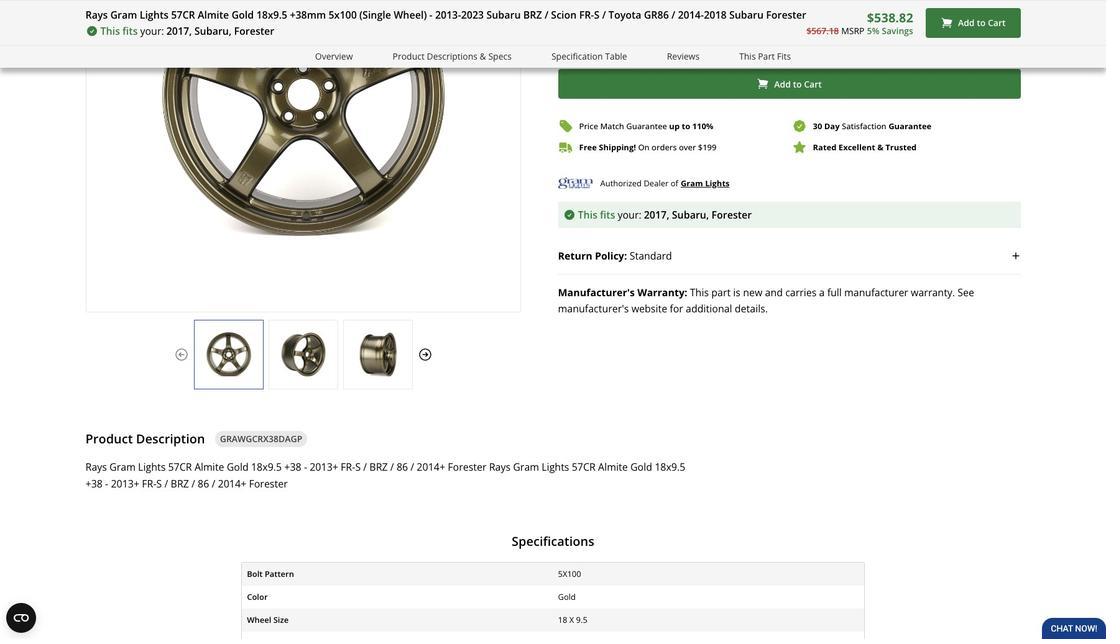 Task type: locate. For each thing, give the bounding box(es) containing it.
1 horizontal spatial 86
[[397, 461, 408, 475]]

None number field
[[558, 29, 628, 59]]

fits
[[777, 50, 791, 62]]

57cr
[[171, 8, 195, 22], [168, 461, 192, 475], [572, 461, 596, 475]]

open widget image
[[6, 604, 36, 634]]

rays gram lights 57cr almite gold 18x9.5 +38 - 2013+ fr-s / brz / 86 / 2014+ forester rays gram lights 57cr almite gold 18x9.5 +38 - 2013+ fr-s / brz / 86 / 2014+ forester
[[86, 461, 685, 491]]

gram lights link
[[681, 177, 730, 190]]

1 subaru from the left
[[487, 8, 521, 22]]

go to right image image
[[418, 347, 433, 362]]

2 guarantee from the left
[[889, 120, 932, 132]]

policy:
[[595, 250, 627, 263]]

gold
[[232, 8, 254, 22], [227, 461, 249, 475], [630, 461, 652, 475], [558, 592, 576, 603]]

& left the trusted
[[878, 142, 884, 153]]

& for excellent
[[878, 142, 884, 153]]

2 vertical spatial brz
[[171, 477, 189, 491]]

will
[[682, 37, 698, 51]]

0 vertical spatial add to cart button
[[926, 8, 1021, 38]]

0 vertical spatial &
[[480, 50, 486, 62]]

your:
[[140, 24, 164, 38], [618, 208, 642, 222]]

0 horizontal spatial subaru
[[487, 8, 521, 22]]

1 horizontal spatial product
[[393, 50, 425, 62]]

this part fits link
[[739, 50, 791, 64]]

toyota
[[609, 8, 642, 22]]

30
[[813, 120, 822, 132]]

specifications
[[512, 534, 594, 550]]

2 vertical spatial -
[[105, 477, 108, 491]]

new
[[743, 286, 763, 300]]

specification table
[[552, 50, 627, 62]]

0 vertical spatial product
[[393, 50, 425, 62]]

18x9.5
[[256, 8, 287, 22], [251, 461, 282, 475], [655, 461, 685, 475]]

manufacturer's
[[558, 286, 635, 300]]

description
[[136, 431, 205, 448]]

product down wheel)
[[393, 50, 425, 62]]

&
[[480, 50, 486, 62], [878, 142, 884, 153]]

0 vertical spatial add
[[958, 17, 975, 29]]

1 horizontal spatial add
[[958, 17, 975, 29]]

specs
[[488, 50, 512, 62]]

2 horizontal spatial grawgcrx38dagp rays gram lights 57cr almite gold 18x9.5 +38 - 2013+ fr-s / brz / 86 / 2014+ forester, image
[[344, 333, 412, 377]]

2 horizontal spatial fr-
[[579, 8, 594, 22]]

2 horizontal spatial -
[[429, 8, 433, 22]]

s
[[594, 8, 600, 22], [355, 461, 361, 475], [156, 477, 162, 491]]

free
[[579, 142, 597, 153]]

of
[[671, 178, 678, 189]]

add for bottommost add to cart button
[[774, 78, 791, 90]]

0 vertical spatial 2017,
[[166, 24, 192, 38]]

gram lights image
[[558, 175, 593, 192]]

0 vertical spatial cart
[[988, 17, 1006, 29]]

guarantee up 'free shipping! on orders over $199'
[[626, 120, 667, 132]]

add
[[958, 17, 975, 29], [774, 78, 791, 90]]

rays for rays gram lights 57cr almite gold 18x9.5 +38mm 5x100 (single wheel) - 2013-2023 subaru brz / scion fr-s / toyota gr86 / 2014-2018 subaru forester
[[86, 8, 108, 22]]

over
[[679, 142, 696, 153]]

subaru right '2023'
[[487, 8, 521, 22]]

table
[[605, 50, 627, 62]]

lights inside authorized dealer of gram lights
[[705, 178, 730, 189]]

return
[[558, 250, 592, 263]]

0 horizontal spatial product
[[86, 431, 133, 448]]

scion
[[551, 8, 577, 22]]

subaru
[[487, 8, 521, 22], [729, 8, 764, 22]]

0 vertical spatial +38
[[284, 461, 301, 475]]

is
[[733, 286, 741, 300]]

1 vertical spatial to
[[793, 78, 802, 90]]

guarantee up the trusted
[[889, 120, 932, 132]]

product description
[[86, 431, 205, 448]]

1 horizontal spatial your:
[[618, 208, 642, 222]]

1 horizontal spatial subaru
[[729, 8, 764, 22]]

1 horizontal spatial 2013+
[[310, 461, 338, 475]]

1 vertical spatial this fits your: 2017, subaru, forester
[[578, 208, 752, 222]]

0 vertical spatial 2014+
[[417, 461, 445, 475]]

almite for +38mm
[[198, 8, 229, 22]]

0 horizontal spatial &
[[480, 50, 486, 62]]

this part is new and carries a full manufacturer warranty. see manufacturer's website for additional details.
[[558, 286, 974, 316]]

1 vertical spatial subaru,
[[672, 208, 709, 222]]

part
[[758, 50, 775, 62]]

1 horizontal spatial grawgcrx38dagp rays gram lights 57cr almite gold 18x9.5 +38 - 2013+ fr-s / brz / 86 / 2014+ forester, image
[[269, 333, 337, 377]]

1 horizontal spatial to
[[793, 78, 802, 90]]

1 vertical spatial -
[[304, 461, 307, 475]]

1 vertical spatial +38
[[86, 477, 103, 491]]

add for top add to cart button
[[958, 17, 975, 29]]

$199
[[698, 142, 717, 153]]

0 vertical spatial this fits your: 2017, subaru, forester
[[100, 24, 274, 38]]

2 vertical spatial s
[[156, 477, 162, 491]]

0 vertical spatial s
[[594, 8, 600, 22]]

cart
[[988, 17, 1006, 29], [804, 78, 822, 90]]

reviews
[[667, 50, 700, 62]]

1 horizontal spatial s
[[355, 461, 361, 475]]

manufacturer's warranty:
[[558, 286, 688, 300]]

0 horizontal spatial grawgcrx38dagp rays gram lights 57cr almite gold 18x9.5 +38 - 2013+ fr-s / brz / 86 / 2014+ forester, image
[[194, 333, 263, 377]]

2017,
[[166, 24, 192, 38], [644, 208, 670, 222]]

0 horizontal spatial 2014+
[[218, 477, 246, 491]]

1 horizontal spatial 2017,
[[644, 208, 670, 222]]

1 vertical spatial product
[[86, 431, 133, 448]]

0 horizontal spatial guarantee
[[626, 120, 667, 132]]

0 vertical spatial to
[[977, 17, 986, 29]]

1 vertical spatial s
[[355, 461, 361, 475]]

shop pay image
[[817, 0, 869, 13]]

almite
[[198, 8, 229, 22], [195, 461, 224, 475], [598, 461, 628, 475]]

1 horizontal spatial fits
[[600, 208, 615, 222]]

18x9.5 for +38mm
[[256, 8, 287, 22]]

1 horizontal spatial +38
[[284, 461, 301, 475]]

product left 'description'
[[86, 431, 133, 448]]

1 vertical spatial 2014+
[[218, 477, 246, 491]]

0 horizontal spatial subaru,
[[194, 24, 232, 38]]

2 grawgcrx38dagp rays gram lights 57cr almite gold 18x9.5 +38 - 2013+ fr-s / brz / 86 / 2014+ forester, image from the left
[[269, 333, 337, 377]]

1 vertical spatial your:
[[618, 208, 642, 222]]

fits
[[123, 24, 138, 38], [600, 208, 615, 222]]

1 vertical spatial 2017,
[[644, 208, 670, 222]]

1 vertical spatial cart
[[804, 78, 822, 90]]

reviews link
[[667, 50, 700, 64]]

2 vertical spatial fr-
[[142, 477, 156, 491]]

est
[[875, 37, 892, 51]]

subaru right 2018
[[729, 8, 764, 22]]

match
[[600, 120, 624, 132]]

authorized dealer of gram lights
[[600, 178, 730, 189]]

0 horizontal spatial this fits your: 2017, subaru, forester
[[100, 24, 274, 38]]

bolt pattern
[[247, 569, 294, 580]]

1 horizontal spatial fr-
[[341, 461, 355, 475]]

1 horizontal spatial cart
[[988, 17, 1006, 29]]

2 horizontal spatial brz
[[523, 8, 542, 22]]

0 vertical spatial -
[[429, 8, 433, 22]]

day
[[750, 37, 766, 51]]

increment image
[[612, 38, 625, 51]]

0 horizontal spatial 2013+
[[111, 477, 139, 491]]

this inside 'link'
[[739, 50, 756, 62]]

brz
[[523, 8, 542, 22], [370, 461, 388, 475], [171, 477, 189, 491]]

$538.82 $567.18 msrp 5% savings
[[807, 9, 913, 37]]

grawgcrx38dagp rays gram lights 57cr almite gold 18x9.5 +38 - 2013+ fr-s / brz / 86 / 2014+ forester, image
[[194, 333, 263, 377], [269, 333, 337, 377], [344, 333, 412, 377]]

1 vertical spatial add to cart
[[774, 78, 822, 90]]

0 vertical spatial subaru,
[[194, 24, 232, 38]]

0 horizontal spatial fr-
[[142, 477, 156, 491]]

gram
[[110, 8, 137, 22], [681, 178, 703, 189], [109, 461, 136, 475], [513, 461, 539, 475]]

0 horizontal spatial 86
[[198, 477, 209, 491]]

2 horizontal spatial to
[[977, 17, 986, 29]]

add to cart button
[[926, 8, 1021, 38], [558, 69, 1021, 99]]

guarantee
[[626, 120, 667, 132], [889, 120, 932, 132]]

& for descriptions
[[480, 50, 486, 62]]

excellent
[[839, 142, 875, 153]]

0 vertical spatial brz
[[523, 8, 542, 22]]

0 horizontal spatial cart
[[804, 78, 822, 90]]

0 vertical spatial fits
[[123, 24, 138, 38]]

0 horizontal spatial s
[[156, 477, 162, 491]]

3pm
[[851, 37, 872, 51]]

1 vertical spatial &
[[878, 142, 884, 153]]

shipping!
[[599, 142, 636, 153]]

1 horizontal spatial &
[[878, 142, 884, 153]]

0 horizontal spatial 2017,
[[166, 24, 192, 38]]

add to cart
[[958, 17, 1006, 29], [774, 78, 822, 90]]

website
[[632, 302, 667, 316]]

0 vertical spatial 2013+
[[310, 461, 338, 475]]

msrp
[[841, 25, 865, 37]]

1 horizontal spatial this fits your: 2017, subaru, forester
[[578, 208, 752, 222]]

-
[[429, 8, 433, 22], [304, 461, 307, 475], [105, 477, 108, 491]]

to
[[977, 17, 986, 29], [793, 78, 802, 90], [682, 120, 690, 132]]

subaru,
[[194, 24, 232, 38], [672, 208, 709, 222]]

ordered
[[777, 37, 815, 51]]

product for product descriptions & specs
[[393, 50, 425, 62]]

2 horizontal spatial s
[[594, 8, 600, 22]]

0 vertical spatial add to cart
[[958, 17, 1006, 29]]

full
[[827, 286, 842, 300]]

orders
[[652, 142, 677, 153]]

+38mm
[[290, 8, 326, 22]]

& left the specs
[[480, 50, 486, 62]]

0 horizontal spatial add to cart
[[774, 78, 822, 90]]

1 vertical spatial brz
[[370, 461, 388, 475]]

1 horizontal spatial subaru,
[[672, 208, 709, 222]]

1 horizontal spatial add to cart
[[958, 17, 1006, 29]]

gr86
[[644, 8, 669, 22]]

1 horizontal spatial guarantee
[[889, 120, 932, 132]]

0 horizontal spatial fits
[[123, 24, 138, 38]]

rays
[[86, 8, 108, 22], [86, 461, 107, 475], [489, 461, 511, 475]]

fr-
[[579, 8, 594, 22], [341, 461, 355, 475], [142, 477, 156, 491]]

0 horizontal spatial -
[[105, 477, 108, 491]]

0 horizontal spatial add
[[774, 78, 791, 90]]

0 horizontal spatial to
[[682, 120, 690, 132]]

0 vertical spatial your:
[[140, 24, 164, 38]]

57cr for rays gram lights 57cr almite gold 18x9.5 +38 - 2013+ fr-s / brz / 86 / 2014+ forester rays gram lights 57cr almite gold 18x9.5 +38 - 2013+ fr-s / brz / 86 / 2014+ forester
[[168, 461, 192, 475]]

this fits your: 2017, subaru, forester
[[100, 24, 274, 38], [578, 208, 752, 222]]

on
[[638, 142, 650, 153]]

1 vertical spatial add
[[774, 78, 791, 90]]



Task type: vqa. For each thing, say whether or not it's contained in the screenshot.
Fits
yes



Task type: describe. For each thing, give the bounding box(es) containing it.
authorized
[[600, 178, 642, 189]]

additional
[[686, 302, 732, 316]]

savings
[[882, 25, 913, 37]]

this part fits
[[739, 50, 791, 62]]

specification table link
[[552, 50, 627, 64]]

2 subaru from the left
[[729, 8, 764, 22]]

day
[[824, 120, 840, 132]]

standard
[[630, 250, 672, 263]]

0 vertical spatial fr-
[[579, 8, 594, 22]]

before
[[818, 37, 848, 51]]

1 vertical spatial fits
[[600, 208, 615, 222]]

1 horizontal spatial 2014+
[[417, 461, 445, 475]]

wheel
[[247, 615, 271, 626]]

1 vertical spatial add to cart button
[[558, 69, 1021, 99]]

rated
[[813, 142, 837, 153]]

5x100
[[558, 569, 581, 580]]

for
[[670, 302, 683, 316]]

0 horizontal spatial your:
[[140, 24, 164, 38]]

decrement image
[[561, 38, 574, 51]]

overview
[[315, 50, 353, 62]]

9.5
[[576, 615, 588, 626]]

gram inside authorized dealer of gram lights
[[681, 178, 703, 189]]

18x9.5 for +38
[[251, 461, 282, 475]]

0 vertical spatial 86
[[397, 461, 408, 475]]

pattern
[[265, 569, 294, 580]]

2018
[[704, 8, 727, 22]]

manufacturer
[[845, 286, 908, 300]]

return policy: standard
[[558, 250, 672, 263]]

color
[[247, 592, 268, 603]]

this inside this part is new and carries a full manufacturer warranty. see manufacturer's website for additional details.
[[690, 286, 709, 300]]

same
[[722, 37, 747, 51]]

up
[[669, 120, 680, 132]]

cart for top add to cart button
[[988, 17, 1006, 29]]

2023
[[461, 8, 484, 22]]

1 guarantee from the left
[[626, 120, 667, 132]]

dealer
[[644, 178, 669, 189]]

110%
[[692, 120, 714, 132]]

to for bottommost add to cart button
[[793, 78, 802, 90]]

price match guarantee up to 110%
[[579, 120, 714, 132]]

product descriptions & specs
[[393, 50, 512, 62]]

rays for rays gram lights 57cr almite gold 18x9.5 +38 - 2013+ fr-s / brz / 86 / 2014+ forester rays gram lights 57cr almite gold 18x9.5 +38 - 2013+ fr-s / brz / 86 / 2014+ forester
[[86, 461, 107, 475]]

almite for +38
[[195, 461, 224, 475]]

grawgcrx38dagp
[[220, 433, 302, 445]]

product for product description
[[86, 431, 133, 448]]

satisfaction
[[842, 120, 887, 132]]

$538.82
[[867, 9, 913, 26]]

1 vertical spatial 86
[[198, 477, 209, 491]]

manufacturer's
[[558, 302, 629, 316]]

18 x 9.5
[[558, 615, 588, 626]]

free shipping! on orders over $199
[[579, 142, 717, 153]]

wheel)
[[394, 8, 427, 22]]

1 grawgcrx38dagp rays gram lights 57cr almite gold 18x9.5 +38 - 2013+ fr-s / brz / 86 / 2014+ forester, image from the left
[[194, 333, 263, 377]]

wheel size
[[247, 615, 289, 626]]

descriptions
[[427, 50, 478, 62]]

bolt
[[247, 569, 263, 580]]

1 vertical spatial fr-
[[341, 461, 355, 475]]

details.
[[735, 302, 768, 316]]

1 horizontal spatial -
[[304, 461, 307, 475]]

a
[[819, 286, 825, 300]]

size
[[273, 615, 289, 626]]

trusted
[[886, 142, 917, 153]]

to for top add to cart button
[[977, 17, 986, 29]]

in
[[640, 37, 650, 51]]

2 vertical spatial to
[[682, 120, 690, 132]]

cart for bottommost add to cart button
[[804, 78, 822, 90]]

5%
[[867, 25, 880, 37]]

rated excellent & trusted
[[813, 142, 917, 153]]

in stock will ship same day if ordered before 3pm est
[[640, 37, 892, 51]]

(single
[[359, 8, 391, 22]]

see
[[958, 286, 974, 300]]

x
[[569, 615, 574, 626]]

part
[[712, 286, 731, 300]]

and
[[765, 286, 783, 300]]

1 vertical spatial 2013+
[[111, 477, 139, 491]]

2013-
[[435, 8, 461, 22]]

5x100
[[329, 8, 357, 22]]

1 horizontal spatial brz
[[370, 461, 388, 475]]

product descriptions & specs link
[[393, 50, 512, 64]]

specification
[[552, 50, 603, 62]]

3 grawgcrx38dagp rays gram lights 57cr almite gold 18x9.5 +38 - 2013+ fr-s / brz / 86 / 2014+ forester, image from the left
[[344, 333, 412, 377]]

0 horizontal spatial +38
[[86, 477, 103, 491]]

0 horizontal spatial brz
[[171, 477, 189, 491]]

57cr for rays gram lights 57cr almite gold 18x9.5 +38mm 5x100 (single wheel) - 2013-2023 subaru brz / scion fr-s / toyota gr86 / 2014-2018 subaru forester
[[171, 8, 195, 22]]

warranty.
[[911, 286, 955, 300]]

2014-
[[678, 8, 704, 22]]

$567.18
[[807, 25, 839, 37]]

30 day satisfaction guarantee
[[813, 120, 932, 132]]

stock
[[653, 37, 680, 51]]

overview link
[[315, 50, 353, 64]]

ship
[[700, 37, 720, 51]]

18
[[558, 615, 567, 626]]

if
[[769, 37, 775, 51]]

price
[[579, 120, 598, 132]]



